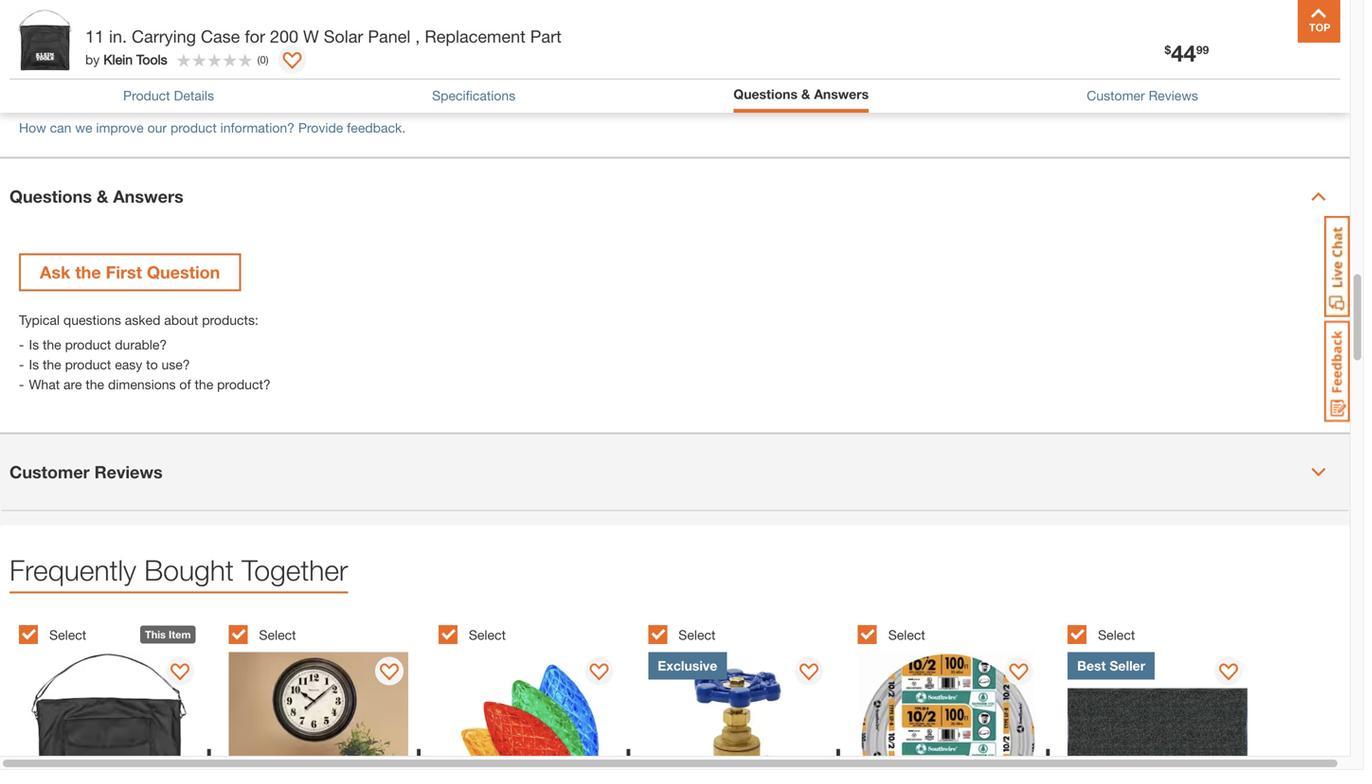 Task type: describe. For each thing, give the bounding box(es) containing it.
seller
[[1110, 658, 1146, 674]]

1 horizontal spatial customer
[[1087, 88, 1145, 103]]

improve
[[96, 120, 144, 135]]

1 vertical spatial &
[[97, 186, 108, 207]]

2 display image from the left
[[380, 664, 399, 683]]

tools product type
[[28, 52, 141, 67]]

product details
[[123, 88, 214, 103]]

use?
[[162, 357, 190, 372]]

enviroback charcoal 60 in. x 36 in. recycled rubber/thermoplastic rib door mat image
[[1068, 652, 1248, 770]]

live chat image
[[1324, 216, 1350, 317]]

11 in. carrying case for 200 w solar panel , replacement part
[[85, 26, 562, 46]]

11
[[85, 26, 104, 46]]

we
[[75, 120, 92, 135]]

1 in. x 1 in. brass fpt compact-pattern threaded gate valve image
[[648, 652, 828, 770]]

caret image for questions & answers
[[1311, 189, 1326, 204]]

(
[[257, 53, 260, 66]]

0 vertical spatial reviews
[[1149, 88, 1198, 103]]

caret image for customer reviews
[[1311, 465, 1326, 480]]

klein
[[103, 52, 133, 67]]

the right the of
[[195, 377, 213, 392]]

tool
[[28, 12, 53, 27]]

0 horizontal spatial answers
[[113, 186, 183, 207]]

)
[[266, 53, 269, 66]]

for
[[245, 26, 265, 46]]

case
[[201, 26, 240, 46]]

ask the first question button
[[19, 253, 241, 291]]

select for 5 / 6 group
[[888, 627, 925, 643]]

products:
[[202, 312, 259, 328]]

questions
[[63, 312, 121, 328]]

24 in. round wall clock image
[[229, 652, 409, 770]]

bought
[[144, 553, 234, 587]]

1 vertical spatial questions
[[9, 186, 92, 207]]

what
[[29, 377, 60, 392]]

100 ft. 10/2 gray solid cu uf-b w/g wire image
[[858, 652, 1038, 770]]

top button
[[1298, 0, 1341, 43]]

3 / 6 group
[[438, 614, 639, 770]]

3 display image from the left
[[1009, 664, 1028, 683]]

are
[[63, 377, 82, 392]]

typical
[[19, 312, 60, 328]]

our
[[147, 120, 167, 135]]

details
[[174, 88, 214, 103]]

1 vertical spatial questions & answers
[[9, 186, 183, 207]]

display image inside 4 / 6 group
[[800, 664, 819, 683]]

2 vertical spatial product
[[65, 357, 111, 372]]

( 0 )
[[257, 53, 269, 66]]

2 tools from the left
[[136, 52, 167, 67]]

6 / 6 group
[[1068, 614, 1268, 770]]

display image inside "1 / 6" group
[[170, 664, 189, 683]]

0
[[260, 53, 266, 66]]

bag
[[56, 12, 80, 27]]

information?
[[220, 120, 295, 135]]

0 horizontal spatial reviews
[[94, 462, 163, 482]]

2 / 6 group
[[229, 614, 429, 770]]

5 / 6 group
[[858, 614, 1058, 770]]

0 horizontal spatial customer
[[9, 462, 90, 482]]

$
[[1165, 43, 1171, 56]]

type for tool bag type
[[84, 12, 112, 27]]

product image image
[[14, 9, 76, 71]]

feedback link image
[[1324, 320, 1350, 423]]

,
[[415, 26, 420, 46]]

0 vertical spatial product
[[170, 120, 217, 135]]

1 vertical spatial product
[[123, 88, 170, 103]]

type for tools product type
[[114, 52, 141, 67]]

1 is from the top
[[29, 337, 39, 352]]

the inside ask the first question button
[[75, 262, 101, 282]]

part
[[530, 26, 562, 46]]

0 vertical spatial questions
[[734, 86, 798, 102]]

1 tools from the left
[[28, 52, 59, 67]]

easy
[[115, 357, 142, 372]]

how can we improve our product information? provide feedback. link
[[19, 120, 406, 135]]



Task type: vqa. For each thing, say whether or not it's contained in the screenshot.
Pickup Free ship to store associated with fourth Available for pickup "image" from right
no



Task type: locate. For each thing, give the bounding box(es) containing it.
w
[[303, 26, 319, 46]]

1 vertical spatial caret image
[[1311, 465, 1326, 480]]

first
[[106, 262, 142, 282]]

select inside "1 / 6" group
[[49, 627, 86, 643]]

product down details
[[170, 120, 217, 135]]

tools down 'tool'
[[28, 52, 59, 67]]

reviews down 44 on the top right
[[1149, 88, 1198, 103]]

1 horizontal spatial display image
[[590, 664, 609, 683]]

1 display image from the left
[[170, 664, 189, 683]]

0 vertical spatial caret image
[[1311, 189, 1326, 204]]

1 horizontal spatial type
[[114, 52, 141, 67]]

type
[[84, 12, 112, 27], [114, 52, 141, 67]]

tools
[[28, 52, 59, 67], [136, 52, 167, 67]]

ask
[[40, 262, 70, 282]]

1 horizontal spatial tools
[[136, 52, 167, 67]]

reviews down "dimensions"
[[94, 462, 163, 482]]

to
[[146, 357, 158, 372]]

1 horizontal spatial product
[[123, 88, 170, 103]]

select up exclusive
[[679, 627, 716, 643]]

product up are in the left of the page
[[65, 357, 111, 372]]

2 select from the left
[[259, 627, 296, 643]]

0 vertical spatial questions & answers
[[734, 86, 869, 102]]

ask the first question
[[40, 262, 220, 282]]

type right the bag
[[84, 12, 112, 27]]

1 horizontal spatial questions
[[734, 86, 798, 102]]

0 vertical spatial customer reviews
[[1087, 88, 1198, 103]]

select up 100 ft. 10/2 gray solid cu uf-b w/g wire image
[[888, 627, 925, 643]]

select
[[49, 627, 86, 643], [259, 627, 296, 643], [469, 627, 506, 643], [679, 627, 716, 643], [888, 627, 925, 643], [1098, 627, 1135, 643]]

customer reviews button
[[1087, 86, 1198, 106], [1087, 86, 1198, 106], [0, 434, 1350, 510]]

display image inside 3 / 6 group
[[590, 664, 609, 683]]

4 display image from the left
[[1219, 664, 1238, 683]]

customer reviews down are in the left of the page
[[9, 462, 163, 482]]

answers
[[814, 86, 869, 102], [113, 186, 183, 207]]

0 horizontal spatial customer reviews
[[9, 462, 163, 482]]

0 vertical spatial product
[[63, 52, 110, 67]]

1 vertical spatial customer
[[9, 462, 90, 482]]

can
[[50, 120, 71, 135]]

customer
[[1087, 88, 1145, 103], [9, 462, 90, 482]]

5 select from the left
[[888, 627, 925, 643]]

best
[[1077, 658, 1106, 674]]

0 horizontal spatial tools
[[28, 52, 59, 67]]

display image inside 6 / 6 group
[[1219, 664, 1238, 683]]

1 vertical spatial product
[[65, 337, 111, 352]]

1 vertical spatial reviews
[[94, 462, 163, 482]]

specifications
[[432, 88, 516, 103]]

typical questions asked about products: is the product durable? is the product easy to use? what are the dimensions of the product?
[[19, 312, 271, 392]]

2 horizontal spatial display image
[[800, 664, 819, 683]]

in.
[[109, 26, 127, 46]]

select for 4 / 6 group
[[679, 627, 716, 643]]

44
[[1171, 39, 1196, 66]]

select inside 5 / 6 group
[[888, 627, 925, 643]]

100l multi faceted christmas c9 led string lights image
[[438, 652, 618, 770]]

select up 100l multi faceted christmas c9 led string lights image
[[469, 627, 506, 643]]

how
[[19, 120, 46, 135]]

0 horizontal spatial questions
[[9, 186, 92, 207]]

0 horizontal spatial type
[[84, 12, 112, 27]]

200
[[270, 26, 298, 46]]

questions & answers button
[[734, 84, 869, 108], [734, 84, 869, 104], [0, 159, 1350, 234]]

1 vertical spatial customer reviews
[[9, 462, 163, 482]]

is down typical
[[29, 337, 39, 352]]

customer reviews
[[1087, 88, 1198, 103], [9, 462, 163, 482]]

type down in.
[[114, 52, 141, 67]]

select for 2 / 6 'group'
[[259, 627, 296, 643]]

customer reviews down the $
[[1087, 88, 1198, 103]]

product down questions
[[65, 337, 111, 352]]

1 / 6 group
[[19, 614, 219, 770]]

0 vertical spatial answers
[[814, 86, 869, 102]]

item
[[169, 629, 191, 641]]

product
[[63, 52, 110, 67], [123, 88, 170, 103]]

4 / 6 group
[[648, 614, 849, 770]]

tools down the carrying
[[136, 52, 167, 67]]

the right are in the left of the page
[[86, 377, 104, 392]]

this
[[145, 629, 166, 641]]

select up best seller
[[1098, 627, 1135, 643]]

tool bag type
[[28, 12, 112, 27]]

about
[[164, 312, 198, 328]]

select for 6 / 6 group
[[1098, 627, 1135, 643]]

select inside 4 / 6 group
[[679, 627, 716, 643]]

dimensions
[[108, 377, 176, 392]]

1 horizontal spatial answers
[[814, 86, 869, 102]]

replacement
[[425, 26, 526, 46]]

0 horizontal spatial questions & answers
[[9, 186, 183, 207]]

select for 3 / 6 group
[[469, 627, 506, 643]]

reviews
[[1149, 88, 1198, 103], [94, 462, 163, 482]]

0 horizontal spatial display image
[[283, 52, 302, 71]]

select down the frequently
[[49, 627, 86, 643]]

question
[[147, 262, 220, 282]]

1 horizontal spatial reviews
[[1149, 88, 1198, 103]]

by
[[85, 52, 100, 67]]

1 horizontal spatial &
[[801, 86, 810, 102]]

solar
[[324, 26, 363, 46]]

the right ask
[[75, 262, 101, 282]]

is up what
[[29, 357, 39, 372]]

feedback.
[[347, 120, 406, 135]]

how can we improve our product information? provide feedback.
[[19, 120, 406, 135]]

this item
[[145, 629, 191, 641]]

questions
[[734, 86, 798, 102], [9, 186, 92, 207]]

product down 11
[[63, 52, 110, 67]]

0 vertical spatial &
[[801, 86, 810, 102]]

best seller
[[1077, 658, 1146, 674]]

questions & answers
[[734, 86, 869, 102], [9, 186, 183, 207]]

panel
[[368, 26, 411, 46]]

product
[[170, 120, 217, 135], [65, 337, 111, 352], [65, 357, 111, 372]]

2 caret image from the top
[[1311, 465, 1326, 480]]

0 vertical spatial is
[[29, 337, 39, 352]]

1 vertical spatial type
[[114, 52, 141, 67]]

provide
[[298, 120, 343, 135]]

product details button
[[123, 86, 214, 106], [123, 86, 214, 106]]

select inside 6 / 6 group
[[1098, 627, 1135, 643]]

0 horizontal spatial &
[[97, 186, 108, 207]]

product up our
[[123, 88, 170, 103]]

carrying
[[132, 26, 196, 46]]

caret image
[[1311, 189, 1326, 204], [1311, 465, 1326, 480]]

0 vertical spatial type
[[84, 12, 112, 27]]

1 horizontal spatial customer reviews
[[1087, 88, 1198, 103]]

select inside 2 / 6 'group'
[[259, 627, 296, 643]]

4 select from the left
[[679, 627, 716, 643]]

3 select from the left
[[469, 627, 506, 643]]

the down typical
[[43, 337, 61, 352]]

&
[[801, 86, 810, 102], [97, 186, 108, 207]]

product?
[[217, 377, 271, 392]]

select down together
[[259, 627, 296, 643]]

1 caret image from the top
[[1311, 189, 1326, 204]]

0 vertical spatial customer
[[1087, 88, 1145, 103]]

select for "1 / 6" group
[[49, 627, 86, 643]]

asked
[[125, 312, 160, 328]]

99
[[1196, 43, 1209, 56]]

durable?
[[115, 337, 167, 352]]

1 select from the left
[[49, 627, 86, 643]]

1 vertical spatial is
[[29, 357, 39, 372]]

select inside 3 / 6 group
[[469, 627, 506, 643]]

specifications button
[[432, 86, 516, 106], [432, 86, 516, 106]]

2 is from the top
[[29, 357, 39, 372]]

display image
[[283, 52, 302, 71], [590, 664, 609, 683], [800, 664, 819, 683]]

0 horizontal spatial product
[[63, 52, 110, 67]]

6 select from the left
[[1098, 627, 1135, 643]]

$ 44 99
[[1165, 39, 1209, 66]]

is
[[29, 337, 39, 352], [29, 357, 39, 372]]

by klein tools
[[85, 52, 167, 67]]

frequently
[[9, 553, 136, 587]]

exclusive
[[658, 658, 717, 674]]

the up what
[[43, 357, 61, 372]]

1 vertical spatial answers
[[113, 186, 183, 207]]

the
[[75, 262, 101, 282], [43, 337, 61, 352], [43, 357, 61, 372], [86, 377, 104, 392], [195, 377, 213, 392]]

display image
[[170, 664, 189, 683], [380, 664, 399, 683], [1009, 664, 1028, 683], [1219, 664, 1238, 683]]

together
[[242, 553, 348, 587]]

of
[[179, 377, 191, 392]]

frequently bought together
[[9, 553, 348, 587]]

1 horizontal spatial questions & answers
[[734, 86, 869, 102]]



